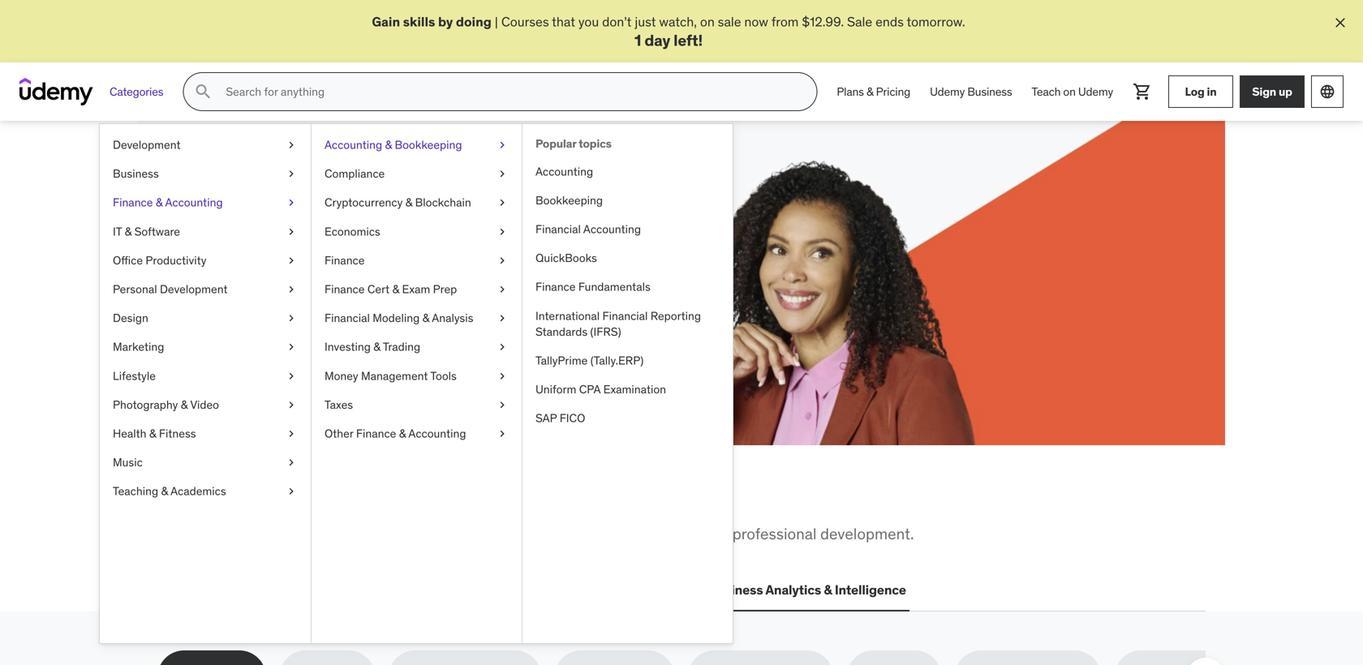 Task type: locate. For each thing, give the bounding box(es) containing it.
practice,
[[305, 192, 415, 225]]

1 vertical spatial development
[[160, 282, 228, 297]]

1 vertical spatial tomorrow.
[[335, 282, 394, 299]]

0 horizontal spatial in
[[346, 264, 356, 281]]

& up compliance link
[[385, 138, 392, 152]]

1 vertical spatial in
[[346, 264, 356, 281]]

& for software
[[125, 224, 132, 239]]

finance cert & exam prep
[[325, 282, 457, 297]]

xsmall image for other finance & accounting
[[496, 426, 509, 442]]

don't
[[602, 13, 632, 30]]

finance up it & software
[[113, 195, 153, 210]]

2 vertical spatial skills
[[321, 524, 356, 544]]

udemy right pricing
[[930, 84, 965, 99]]

1 horizontal spatial tomorrow.
[[907, 13, 965, 30]]

financial accounting link
[[523, 215, 733, 244]]

on left sale
[[700, 13, 715, 30]]

xsmall image left popular
[[496, 137, 509, 153]]

finance for finance cert & exam prep
[[325, 282, 365, 297]]

exam
[[402, 282, 430, 297]]

0 horizontal spatial you
[[320, 484, 367, 517]]

$12.99. inside learn, practice, succeed (and save) courses for every skill in your learning journey, starting at $12.99. sale ends tomorrow.
[[230, 282, 273, 299]]

you
[[578, 13, 599, 30], [320, 484, 367, 517]]

xsmall image inside marketing 'link'
[[285, 339, 298, 355]]

development link
[[100, 131, 311, 160]]

1 horizontal spatial you
[[578, 13, 599, 30]]

health & fitness link
[[100, 420, 311, 448]]

business inside button
[[708, 582, 763, 599]]

business left analytics
[[708, 582, 763, 599]]

0 vertical spatial business
[[967, 84, 1012, 99]]

it & software link
[[100, 217, 311, 246]]

financial inside financial modeling & analysis link
[[325, 311, 370, 326]]

tallyprime (tally.erp)
[[536, 353, 644, 368]]

xsmall image inside taxes link
[[496, 397, 509, 413]]

1 vertical spatial bookkeeping
[[536, 193, 603, 208]]

1 horizontal spatial sale
[[847, 13, 872, 30]]

1 horizontal spatial $12.99.
[[802, 13, 844, 30]]

& down compliance link
[[405, 195, 412, 210]]

finance down skill
[[325, 282, 365, 297]]

xsmall image left tallyprime
[[496, 339, 509, 355]]

0 vertical spatial on
[[700, 13, 715, 30]]

$12.99. right from at the top
[[802, 13, 844, 30]]

xsmall image for personal development
[[285, 282, 298, 298]]

& for accounting
[[156, 195, 163, 210]]

2 horizontal spatial skills
[[403, 13, 435, 30]]

fitness
[[159, 426, 196, 441]]

0 horizontal spatial skills
[[246, 484, 315, 517]]

office
[[113, 253, 143, 268]]

left!
[[674, 30, 703, 50]]

xsmall image inside money management tools "link"
[[496, 368, 509, 384]]

ends for save)
[[304, 282, 332, 299]]

xsmall image inside the accounting & bookkeeping link
[[496, 137, 509, 153]]

(ifrs)
[[590, 325, 621, 339]]

1 horizontal spatial on
[[1063, 84, 1076, 99]]

plans & pricing
[[837, 84, 910, 99]]

it left certifications
[[291, 582, 302, 599]]

accounting & bookkeeping element
[[522, 124, 733, 644]]

learning
[[387, 264, 434, 281]]

xsmall image inside financial modeling & analysis link
[[496, 311, 509, 326]]

software
[[134, 224, 180, 239]]

& right plans
[[867, 84, 873, 99]]

accounting down popular
[[536, 164, 593, 179]]

business
[[967, 84, 1012, 99], [113, 167, 159, 181], [708, 582, 763, 599]]

ends inside learn, practice, succeed (and save) courses for every skill in your learning journey, starting at $12.99. sale ends tomorrow.
[[304, 282, 332, 299]]

in inside learn, practice, succeed (and save) courses for every skill in your learning journey, starting at $12.99. sale ends tomorrow.
[[346, 264, 356, 281]]

$12.99. down for
[[230, 282, 273, 299]]

2 vertical spatial business
[[708, 582, 763, 599]]

quickbooks link
[[523, 244, 733, 273]]

xsmall image inside economics link
[[496, 224, 509, 240]]

financial modeling & analysis link
[[312, 304, 522, 333]]

courses up at
[[216, 264, 264, 281]]

skills left to at the left bottom of page
[[321, 524, 356, 544]]

skills left by
[[403, 13, 435, 30]]

ends inside gain skills by doing | courses that you don't just watch, on sale now from $12.99. sale ends tomorrow. 1 day left!
[[876, 13, 904, 30]]

0 vertical spatial $12.99.
[[802, 13, 844, 30]]

xsmall image inside investing & trading link
[[496, 339, 509, 355]]

log in link
[[1168, 76, 1233, 108]]

certifications
[[305, 582, 387, 599]]

xsmall image right for
[[285, 253, 298, 269]]

on right teach
[[1063, 84, 1076, 99]]

you right that
[[578, 13, 599, 30]]

xsmall image inside health & fitness link
[[285, 426, 298, 442]]

0 vertical spatial development
[[113, 138, 181, 152]]

xsmall image left sap
[[496, 397, 509, 413]]

1 vertical spatial $12.99.
[[230, 282, 273, 299]]

skills up workplace at the bottom left
[[246, 484, 315, 517]]

xsmall image for teaching & academics
[[285, 484, 298, 500]]

& left trading
[[373, 340, 380, 354]]

1 vertical spatial it
[[291, 582, 302, 599]]

ends up pricing
[[876, 13, 904, 30]]

log in
[[1185, 84, 1217, 99]]

1 horizontal spatial financial
[[536, 222, 581, 237]]

tools
[[430, 369, 457, 383]]

that
[[552, 13, 575, 30]]

development down office productivity link
[[160, 282, 228, 297]]

xsmall image up every
[[285, 224, 298, 240]]

xsmall image inside the finance cert & exam prep link
[[496, 282, 509, 298]]

0 horizontal spatial ends
[[304, 282, 332, 299]]

udemy left shopping cart with 0 items icon
[[1078, 84, 1113, 99]]

sale for save)
[[276, 282, 301, 299]]

& left analysis
[[422, 311, 429, 326]]

courses for (and
[[216, 264, 264, 281]]

xsmall image down starting
[[496, 311, 509, 326]]

1 vertical spatial business
[[113, 167, 159, 181]]

& up software
[[156, 195, 163, 210]]

in up topics,
[[438, 484, 463, 517]]

prep
[[433, 282, 457, 297]]

sap
[[536, 411, 557, 426]]

in right skill
[[346, 264, 356, 281]]

business analytics & intelligence button
[[705, 571, 909, 610]]

sap fico
[[536, 411, 585, 426]]

xsmall image inside cryptocurrency & blockchain link
[[496, 195, 509, 211]]

sale for |
[[847, 13, 872, 30]]

cryptocurrency
[[325, 195, 403, 210]]

1 vertical spatial courses
[[216, 264, 264, 281]]

tallyprime
[[536, 353, 588, 368]]

0 horizontal spatial sale
[[276, 282, 301, 299]]

$12.99. inside gain skills by doing | courses that you don't just watch, on sale now from $12.99. sale ends tomorrow. 1 day left!
[[802, 13, 844, 30]]

xsmall image inside 'finance' link
[[496, 253, 509, 269]]

financial accounting
[[536, 222, 641, 237]]

xsmall image up save)
[[285, 195, 298, 211]]

& left the video
[[181, 398, 188, 412]]

rounded
[[671, 524, 729, 544]]

management
[[361, 369, 428, 383]]

modeling
[[373, 311, 420, 326]]

0 horizontal spatial $12.99.
[[230, 282, 273, 299]]

on
[[700, 13, 715, 30], [1063, 84, 1076, 99]]

accounting & bookkeeping link
[[312, 131, 522, 160]]

0 horizontal spatial it
[[113, 224, 122, 239]]

xsmall image inside office productivity link
[[285, 253, 298, 269]]

0 vertical spatial in
[[1207, 84, 1217, 99]]

2 horizontal spatial in
[[1207, 84, 1217, 99]]

xsmall image for taxes
[[496, 397, 509, 413]]

0 horizontal spatial courses
[[216, 264, 264, 281]]

1 horizontal spatial udemy
[[1078, 84, 1113, 99]]

international financial reporting standards (ifrs)
[[536, 309, 701, 339]]

0 vertical spatial it
[[113, 224, 122, 239]]

finance inside the finance cert & exam prep link
[[325, 282, 365, 297]]

finance inside other finance & accounting link
[[356, 426, 396, 441]]

other
[[325, 426, 353, 441]]

economics
[[325, 224, 380, 239]]

data
[[494, 582, 522, 599]]

accounting down bookkeeping link
[[583, 222, 641, 237]]

you up to at the left bottom of page
[[320, 484, 367, 517]]

trading
[[383, 340, 420, 354]]

0 vertical spatial skills
[[403, 13, 435, 30]]

sale down every
[[276, 282, 301, 299]]

Search for anything text field
[[223, 78, 797, 106]]

xsmall image inside business link
[[285, 166, 298, 182]]

financial for financial modeling & analysis
[[325, 311, 370, 326]]

xsmall image inside development link
[[285, 137, 298, 153]]

xsmall image inside teaching & academics link
[[285, 484, 298, 500]]

sale inside gain skills by doing | courses that you don't just watch, on sale now from $12.99. sale ends tomorrow. 1 day left!
[[847, 13, 872, 30]]

finance & accounting link
[[100, 189, 311, 217]]

0 horizontal spatial business
[[113, 167, 159, 181]]

0 horizontal spatial financial
[[325, 311, 370, 326]]

xsmall image left taxes
[[285, 397, 298, 413]]

finance
[[113, 195, 153, 210], [325, 253, 365, 268], [536, 280, 576, 294], [325, 282, 365, 297], [356, 426, 396, 441]]

financial up "quickbooks"
[[536, 222, 581, 237]]

workplace
[[247, 524, 317, 544]]

development down categories dropdown button
[[113, 138, 181, 152]]

accounting down taxes link
[[408, 426, 466, 441]]

courses inside learn, practice, succeed (and save) courses for every skill in your learning journey, starting at $12.99. sale ends tomorrow.
[[216, 264, 264, 281]]

financial up (ifrs)
[[602, 309, 648, 323]]

1 vertical spatial on
[[1063, 84, 1076, 99]]

business up finance & accounting
[[113, 167, 159, 181]]

finance down economics
[[325, 253, 365, 268]]

1 vertical spatial you
[[320, 484, 367, 517]]

it certifications button
[[288, 571, 391, 610]]

finance down "quickbooks"
[[536, 280, 576, 294]]

business left teach
[[967, 84, 1012, 99]]

xsmall image for health & fitness
[[285, 426, 298, 442]]

it up office
[[113, 224, 122, 239]]

financial up investing
[[325, 311, 370, 326]]

& for bookkeeping
[[385, 138, 392, 152]]

popular
[[536, 136, 576, 151]]

xsmall image inside design link
[[285, 311, 298, 326]]

xsmall image inside other finance & accounting link
[[496, 426, 509, 442]]

finance inside "finance fundamentals" link
[[536, 280, 576, 294]]

xsmall image inside it & software link
[[285, 224, 298, 240]]

xsmall image left investing
[[285, 339, 298, 355]]

1 horizontal spatial business
[[708, 582, 763, 599]]

2 vertical spatial in
[[438, 484, 463, 517]]

$12.99. for save)
[[230, 282, 273, 299]]

financial inside financial accounting link
[[536, 222, 581, 237]]

0 vertical spatial sale
[[847, 13, 872, 30]]

xsmall image for compliance
[[496, 166, 509, 182]]

& right analytics
[[824, 582, 832, 599]]

gain
[[372, 13, 400, 30]]

1 vertical spatial ends
[[304, 282, 332, 299]]

choose a language image
[[1319, 84, 1336, 100]]

finance for finance fundamentals
[[536, 280, 576, 294]]

ends down skill
[[304, 282, 332, 299]]

xsmall image inside photography & video link
[[285, 397, 298, 413]]

& right health
[[149, 426, 156, 441]]

xsmall image
[[285, 137, 298, 153], [285, 166, 298, 182], [496, 195, 509, 211], [496, 224, 509, 240], [496, 253, 509, 269], [285, 282, 298, 298], [496, 282, 509, 298], [285, 311, 298, 326], [285, 368, 298, 384], [496, 368, 509, 384], [285, 426, 298, 442], [496, 426, 509, 442], [285, 455, 298, 471], [285, 484, 298, 500]]

0 vertical spatial tomorrow.
[[907, 13, 965, 30]]

& down taxes link
[[399, 426, 406, 441]]

xsmall image inside finance & accounting link
[[285, 195, 298, 211]]

0 vertical spatial courses
[[501, 13, 549, 30]]

& for trading
[[373, 340, 380, 354]]

0 horizontal spatial on
[[700, 13, 715, 30]]

finance fundamentals
[[536, 280, 651, 294]]

0 vertical spatial bookkeeping
[[395, 138, 462, 152]]

2 horizontal spatial financial
[[602, 309, 648, 323]]

data science
[[494, 582, 573, 599]]

from
[[157, 524, 193, 544]]

development
[[113, 138, 181, 152], [160, 282, 228, 297]]

sale inside learn, practice, succeed (and save) courses for every skill in your learning journey, starting at $12.99. sale ends tomorrow.
[[276, 282, 301, 299]]

& up office
[[125, 224, 132, 239]]

xsmall image for economics
[[496, 224, 509, 240]]

xsmall image for office productivity
[[285, 253, 298, 269]]

submit search image
[[193, 82, 213, 102]]

0 vertical spatial you
[[578, 13, 599, 30]]

xsmall image inside compliance link
[[496, 166, 509, 182]]

1 horizontal spatial skills
[[321, 524, 356, 544]]

finance & accounting
[[113, 195, 223, 210]]

it inside button
[[291, 582, 302, 599]]

doing
[[456, 13, 492, 30]]

xsmall image inside "personal development" link
[[285, 282, 298, 298]]

1 horizontal spatial ends
[[876, 13, 904, 30]]

you inside all the skills you need in one place from critical workplace skills to technical topics, our catalog supports well-rounded professional development.
[[320, 484, 367, 517]]

international
[[536, 309, 600, 323]]

journey,
[[438, 264, 483, 281]]

sale up plans
[[847, 13, 872, 30]]

it for it & software
[[113, 224, 122, 239]]

& right 'teaching'
[[161, 484, 168, 499]]

tomorrow. down "your"
[[335, 282, 394, 299]]

xsmall image
[[496, 137, 509, 153], [496, 166, 509, 182], [285, 195, 298, 211], [285, 224, 298, 240], [285, 253, 298, 269], [496, 311, 509, 326], [285, 339, 298, 355], [496, 339, 509, 355], [285, 397, 298, 413], [496, 397, 509, 413]]

xsmall image up succeed
[[496, 166, 509, 182]]

health
[[113, 426, 146, 441]]

it certifications
[[291, 582, 387, 599]]

1 horizontal spatial courses
[[501, 13, 549, 30]]

0 horizontal spatial udemy
[[930, 84, 965, 99]]

need
[[371, 484, 433, 517]]

xsmall image inside "music" link
[[285, 455, 298, 471]]

it
[[113, 224, 122, 239], [291, 582, 302, 599]]

courses inside gain skills by doing | courses that you don't just watch, on sale now from $12.99. sale ends tomorrow. 1 day left!
[[501, 13, 549, 30]]

1 horizontal spatial in
[[438, 484, 463, 517]]

tomorrow. up udemy business
[[907, 13, 965, 30]]

xsmall image for money management tools
[[496, 368, 509, 384]]

personal development
[[113, 282, 228, 297]]

photography & video
[[113, 398, 219, 412]]

cryptocurrency & blockchain link
[[312, 189, 522, 217]]

xsmall image inside lifestyle link
[[285, 368, 298, 384]]

science
[[525, 582, 573, 599]]

sale
[[847, 13, 872, 30], [276, 282, 301, 299]]

0 horizontal spatial tomorrow.
[[335, 282, 394, 299]]

bookkeeping up compliance link
[[395, 138, 462, 152]]

tomorrow. inside gain skills by doing | courses that you don't just watch, on sale now from $12.99. sale ends tomorrow. 1 day left!
[[907, 13, 965, 30]]

business link
[[100, 160, 311, 189]]

1 horizontal spatial it
[[291, 582, 302, 599]]

courses right |
[[501, 13, 549, 30]]

1 vertical spatial sale
[[276, 282, 301, 299]]

0 vertical spatial ends
[[876, 13, 904, 30]]

financial
[[536, 222, 581, 237], [602, 309, 648, 323], [325, 311, 370, 326]]

tomorrow. for |
[[907, 13, 965, 30]]

in right log
[[1207, 84, 1217, 99]]

money management tools
[[325, 369, 457, 383]]

1 vertical spatial skills
[[246, 484, 315, 517]]

finance right other
[[356, 426, 396, 441]]

tomorrow. inside learn, practice, succeed (and save) courses for every skill in your learning journey, starting at $12.99. sale ends tomorrow.
[[335, 282, 394, 299]]

finance inside finance & accounting link
[[113, 195, 153, 210]]

xsmall image for finance cert & exam prep
[[496, 282, 509, 298]]

investing
[[325, 340, 371, 354]]

bookkeeping up financial accounting
[[536, 193, 603, 208]]

xsmall image for accounting & bookkeeping
[[496, 137, 509, 153]]

plans & pricing link
[[827, 72, 920, 111]]

productivity
[[146, 253, 206, 268]]



Task type: vqa. For each thing, say whether or not it's contained in the screenshot.
TOTAL
no



Task type: describe. For each thing, give the bounding box(es) containing it.
learn,
[[216, 192, 300, 225]]

shopping cart with 0 items image
[[1133, 82, 1152, 102]]

accounting down business link
[[165, 195, 223, 210]]

xsmall image for investing & trading
[[496, 339, 509, 355]]

& for fitness
[[149, 426, 156, 441]]

skills inside gain skills by doing | courses that you don't just watch, on sale now from $12.99. sale ends tomorrow. 1 day left!
[[403, 13, 435, 30]]

& inside button
[[824, 582, 832, 599]]

compliance link
[[312, 160, 522, 189]]

investing & trading
[[325, 340, 420, 354]]

day
[[645, 30, 670, 50]]

office productivity
[[113, 253, 206, 268]]

lifestyle link
[[100, 362, 311, 391]]

fico
[[560, 411, 585, 426]]

teach
[[1032, 84, 1061, 99]]

finance for finance
[[325, 253, 365, 268]]

xsmall image for finance & accounting
[[285, 195, 298, 211]]

it & software
[[113, 224, 180, 239]]

business for business analytics & intelligence
[[708, 582, 763, 599]]

tomorrow. for save)
[[335, 282, 394, 299]]

xsmall image for it & software
[[285, 224, 298, 240]]

udemy business link
[[920, 72, 1022, 111]]

pricing
[[876, 84, 910, 99]]

financial for financial accounting
[[536, 222, 581, 237]]

compliance
[[325, 167, 385, 181]]

examination
[[603, 382, 666, 397]]

tallyprime (tally.erp) link
[[523, 347, 733, 375]]

on inside gain skills by doing | courses that you don't just watch, on sale now from $12.99. sale ends tomorrow. 1 day left!
[[700, 13, 715, 30]]

skill
[[320, 264, 343, 281]]

xsmall image for design
[[285, 311, 298, 326]]

office productivity link
[[100, 246, 311, 275]]

ends for |
[[876, 13, 904, 30]]

in inside all the skills you need in one place from critical workplace skills to technical topics, our catalog supports well-rounded professional development.
[[438, 484, 463, 517]]

other finance & accounting
[[325, 426, 466, 441]]

quickbooks
[[536, 251, 597, 266]]

professional
[[732, 524, 817, 544]]

2 udemy from the left
[[1078, 84, 1113, 99]]

teach on udemy link
[[1022, 72, 1123, 111]]

all the skills you need in one place from critical workplace skills to technical topics, our catalog supports well-rounded professional development.
[[157, 484, 914, 544]]

xsmall image for finance
[[496, 253, 509, 269]]

business for business
[[113, 167, 159, 181]]

watch,
[[659, 13, 697, 30]]

standards
[[536, 325, 588, 339]]

uniform cpa examination
[[536, 382, 666, 397]]

& for blockchain
[[405, 195, 412, 210]]

financial inside international financial reporting standards (ifrs)
[[602, 309, 648, 323]]

technical
[[377, 524, 439, 544]]

academics
[[171, 484, 226, 499]]

topics,
[[443, 524, 488, 544]]

to
[[359, 524, 373, 544]]

your
[[359, 264, 384, 281]]

sign
[[1252, 84, 1276, 99]]

gain skills by doing | courses that you don't just watch, on sale now from $12.99. sale ends tomorrow. 1 day left!
[[372, 13, 965, 50]]

finance link
[[312, 246, 522, 275]]

up
[[1279, 84, 1292, 99]]

business analytics & intelligence
[[708, 582, 906, 599]]

catalog
[[518, 524, 569, 544]]

topics
[[579, 136, 612, 151]]

cpa
[[579, 382, 601, 397]]

analysis
[[432, 311, 473, 326]]

teach on udemy
[[1032, 84, 1113, 99]]

& right cert
[[392, 282, 399, 297]]

courses for doing
[[501, 13, 549, 30]]

health & fitness
[[113, 426, 196, 441]]

music
[[113, 455, 143, 470]]

1 horizontal spatial bookkeeping
[[536, 193, 603, 208]]

you inside gain skills by doing | courses that you don't just watch, on sale now from $12.99. sale ends tomorrow. 1 day left!
[[578, 13, 599, 30]]

starting
[[486, 264, 531, 281]]

one
[[468, 484, 514, 517]]

accounting up compliance
[[325, 138, 382, 152]]

just
[[635, 13, 656, 30]]

2 horizontal spatial business
[[967, 84, 1012, 99]]

development.
[[820, 524, 914, 544]]

xsmall image for music
[[285, 455, 298, 471]]

categories button
[[100, 72, 173, 111]]

economics link
[[312, 217, 522, 246]]

international financial reporting standards (ifrs) link
[[523, 302, 733, 347]]

money management tools link
[[312, 362, 522, 391]]

succeed
[[420, 192, 521, 225]]

sign up link
[[1240, 76, 1305, 108]]

now
[[744, 13, 768, 30]]

all
[[157, 484, 195, 517]]

data science button
[[490, 571, 576, 610]]

$12.99. for |
[[802, 13, 844, 30]]

lifestyle
[[113, 369, 156, 383]]

& for video
[[181, 398, 188, 412]]

from
[[772, 13, 799, 30]]

investing & trading link
[[312, 333, 522, 362]]

learn, practice, succeed (and save) courses for every skill in your learning journey, starting at $12.99. sale ends tomorrow.
[[216, 192, 531, 299]]

fundamentals
[[578, 280, 651, 294]]

xsmall image for marketing
[[285, 339, 298, 355]]

udemy image
[[19, 78, 93, 106]]

udemy business
[[930, 84, 1012, 99]]

it for it certifications
[[291, 582, 302, 599]]

xsmall image for financial modeling & analysis
[[496, 311, 509, 326]]

xsmall image for photography & video
[[285, 397, 298, 413]]

uniform cpa examination link
[[523, 375, 733, 404]]

critical
[[197, 524, 243, 544]]

for
[[267, 264, 283, 281]]

xsmall image for lifestyle
[[285, 368, 298, 384]]

taxes link
[[312, 391, 522, 420]]

& for academics
[[161, 484, 168, 499]]

bookkeeping link
[[523, 186, 733, 215]]

categories
[[110, 84, 163, 99]]

close image
[[1332, 15, 1349, 31]]

financial modeling & analysis
[[325, 311, 473, 326]]

finance for finance & accounting
[[113, 195, 153, 210]]

xsmall image for business
[[285, 166, 298, 182]]

0 horizontal spatial bookkeeping
[[395, 138, 462, 152]]

xsmall image for development
[[285, 137, 298, 153]]

finance fundamentals link
[[523, 273, 733, 302]]

xsmall image for cryptocurrency & blockchain
[[496, 195, 509, 211]]

by
[[438, 13, 453, 30]]

1 udemy from the left
[[930, 84, 965, 99]]

the
[[200, 484, 241, 517]]

& for pricing
[[867, 84, 873, 99]]

1
[[634, 30, 641, 50]]

(tally.erp)
[[590, 353, 644, 368]]

music link
[[100, 448, 311, 477]]

our
[[492, 524, 514, 544]]



